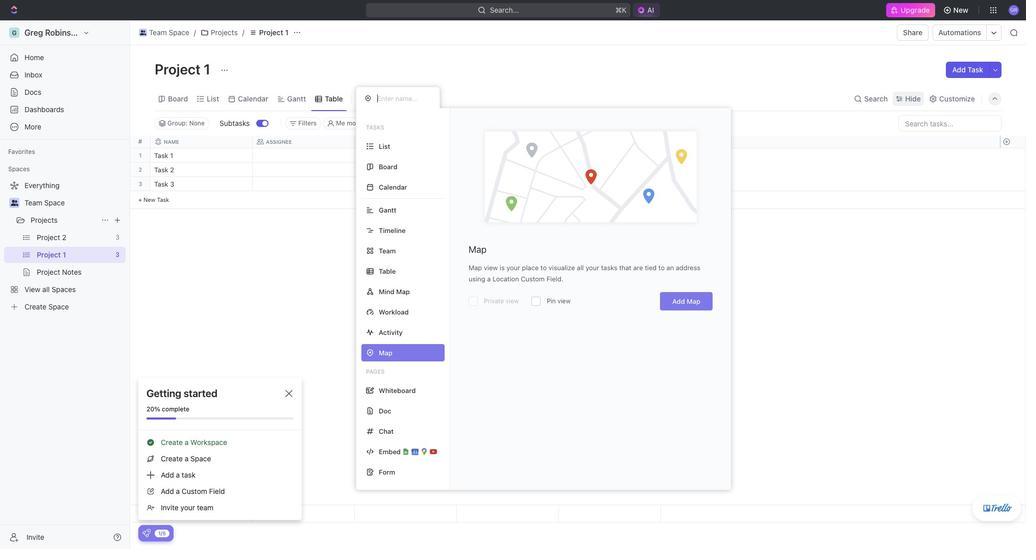 Task type: describe. For each thing, give the bounding box(es) containing it.
do for task 3
[[370, 181, 379, 188]]

inbox link
[[4, 67, 126, 83]]

grid containing ‎task 1
[[130, 136, 1026, 523]]

a for custom
[[176, 488, 180, 496]]

inbox
[[25, 70, 42, 79]]

Enter name... field
[[376, 94, 431, 103]]

customize button
[[926, 92, 978, 106]]

show closed button
[[420, 117, 474, 130]]

new for new
[[954, 6, 969, 14]]

project 1 link
[[246, 27, 291, 39]]

upgrade link
[[887, 3, 935, 17]]

press space to select this row. row containing ‎task 2
[[151, 163, 661, 179]]

0 horizontal spatial list
[[207, 94, 219, 103]]

assignees
[[383, 119, 413, 127]]

20% complete
[[147, 406, 189, 414]]

search
[[864, 94, 888, 103]]

docs
[[25, 88, 41, 96]]

automations
[[939, 28, 981, 37]]

visualize
[[549, 264, 575, 272]]

all
[[577, 264, 584, 272]]

hide inside button
[[487, 119, 501, 127]]

search button
[[851, 92, 891, 106]]

complete
[[162, 406, 189, 414]]

create a workspace
[[161, 439, 227, 447]]

a inside map view is your place to visualize all your tasks that are tied to an address using a location custom field.
[[487, 275, 491, 283]]

set priority element for 3
[[558, 178, 573, 193]]

to do for task 3
[[361, 181, 379, 188]]

address
[[676, 264, 701, 272]]

that
[[619, 264, 632, 272]]

add for add a custom field
[[161, 488, 174, 496]]

add task button
[[946, 62, 989, 78]]

dashboards link
[[4, 102, 126, 118]]

closed
[[450, 119, 470, 127]]

add a custom field
[[161, 488, 225, 496]]

set priority image for ‎task 1
[[558, 149, 573, 164]]

invite for invite
[[27, 533, 44, 542]]

calendar inside calendar link
[[238, 94, 268, 103]]

1 horizontal spatial project
[[259, 28, 283, 37]]

place
[[522, 264, 539, 272]]

hide button
[[483, 117, 505, 130]]

2 horizontal spatial your
[[586, 264, 599, 272]]

0 vertical spatial team space
[[149, 28, 189, 37]]

row group containing 1 2 3
[[130, 149, 151, 209]]

task
[[182, 471, 196, 480]]

0 horizontal spatial project 1
[[155, 61, 214, 78]]

getting
[[147, 388, 181, 400]]

timeline
[[379, 226, 406, 235]]

set priority element for 1
[[558, 149, 573, 164]]

‎task 2
[[154, 166, 174, 174]]

hide inside dropdown button
[[905, 94, 921, 103]]

‎task 1
[[154, 152, 173, 160]]

0 vertical spatial projects
[[211, 28, 238, 37]]

1/5
[[158, 531, 166, 537]]

doc
[[379, 407, 391, 415]]

a for space
[[185, 455, 189, 464]]

show
[[432, 119, 449, 127]]

#
[[138, 138, 142, 146]]

view button
[[356, 92, 389, 106]]

pin
[[547, 298, 556, 305]]

1 horizontal spatial board
[[379, 163, 398, 171]]

home link
[[4, 50, 126, 66]]

table link
[[323, 92, 343, 106]]

task inside press space to select this row. 'row'
[[154, 180, 168, 188]]

docs link
[[4, 84, 126, 101]]

1 2 3
[[139, 152, 142, 187]]

field
[[209, 488, 225, 496]]

row group containing ‎task 1
[[151, 149, 661, 209]]

board link
[[166, 92, 188, 106]]

space inside tree
[[44, 199, 65, 207]]

to do cell for task 3
[[355, 177, 457, 191]]

new button
[[939, 2, 975, 18]]

mind
[[379, 288, 394, 296]]

activity
[[379, 329, 403, 337]]

automations button
[[934, 25, 986, 40]]

press space to select this row. row containing ‎task 1
[[151, 149, 661, 164]]

are
[[633, 264, 643, 272]]

tasks
[[366, 124, 384, 131]]

invite your team
[[161, 504, 213, 513]]

1 horizontal spatial table
[[379, 267, 396, 275]]

mind map
[[379, 288, 410, 296]]

3 inside press space to select this row. 'row'
[[170, 180, 174, 188]]

show closed
[[432, 119, 470, 127]]

add map
[[672, 298, 700, 306]]

task 3
[[154, 180, 174, 188]]

private
[[484, 298, 504, 305]]

to do cell for ‎task 2
[[355, 163, 457, 177]]

2 vertical spatial space
[[190, 455, 211, 464]]

chat
[[379, 428, 394, 436]]

share
[[903, 28, 923, 37]]

workspace
[[190, 439, 227, 447]]

onboarding checklist button image
[[142, 530, 151, 538]]

add for add map
[[672, 298, 685, 306]]

press space to select this row. row containing task 3
[[151, 177, 661, 193]]

set priority element for 2
[[558, 163, 573, 179]]

add task
[[952, 65, 983, 74]]

projects link inside tree
[[31, 212, 97, 229]]

upgrade
[[901, 6, 930, 14]]

invite for invite your team
[[161, 504, 179, 513]]

add for add task
[[952, 65, 966, 74]]

form
[[379, 468, 395, 477]]

customize
[[939, 94, 975, 103]]

pages
[[366, 369, 385, 375]]

sidebar navigation
[[0, 20, 130, 550]]

0 horizontal spatial 3
[[139, 181, 142, 187]]

0 horizontal spatial custom
[[182, 488, 207, 496]]

share button
[[897, 25, 929, 41]]

onboarding checklist button element
[[142, 530, 151, 538]]

⌘k
[[615, 6, 626, 14]]

spaces
[[8, 165, 30, 173]]

create a space
[[161, 455, 211, 464]]

hide button
[[893, 92, 924, 106]]



Task type: locate. For each thing, give the bounding box(es) containing it.
press space to select this row. row
[[130, 149, 151, 163], [151, 149, 661, 164], [130, 163, 151, 177], [151, 163, 661, 179], [130, 177, 151, 191], [151, 177, 661, 193], [151, 506, 661, 523]]

task
[[968, 65, 983, 74], [154, 180, 168, 188], [157, 197, 169, 203]]

a left task on the bottom of the page
[[176, 471, 180, 480]]

2 inside press space to select this row. 'row'
[[170, 166, 174, 174]]

tree
[[4, 178, 126, 316]]

location
[[493, 275, 519, 283]]

pin view
[[547, 298, 571, 305]]

1 horizontal spatial invite
[[161, 504, 179, 513]]

2 set priority image from the top
[[558, 163, 573, 179]]

2 for ‎task
[[170, 166, 174, 174]]

2 do from the top
[[370, 181, 379, 188]]

2 to do from the top
[[361, 181, 379, 188]]

new down task 3
[[144, 197, 155, 203]]

1 to do from the top
[[361, 167, 379, 174]]

1 horizontal spatial view
[[506, 298, 519, 305]]

1 to do cell from the top
[[355, 163, 457, 177]]

a
[[487, 275, 491, 283], [185, 439, 189, 447], [185, 455, 189, 464], [176, 471, 180, 480], [176, 488, 180, 496]]

0 horizontal spatial board
[[168, 94, 188, 103]]

0 vertical spatial calendar
[[238, 94, 268, 103]]

space right user group icon
[[169, 28, 189, 37]]

add down an
[[672, 298, 685, 306]]

your down add a custom field
[[181, 504, 195, 513]]

Search tasks... text field
[[899, 116, 1001, 131]]

team space
[[149, 28, 189, 37], [25, 199, 65, 207]]

2 to do cell from the top
[[355, 177, 457, 191]]

0 horizontal spatial hide
[[487, 119, 501, 127]]

0 horizontal spatial team space
[[25, 199, 65, 207]]

view left is
[[484, 264, 498, 272]]

add left task on the bottom of the page
[[161, 471, 174, 480]]

0 horizontal spatial team
[[25, 199, 42, 207]]

a right using
[[487, 275, 491, 283]]

3
[[170, 180, 174, 188], [139, 181, 142, 187]]

1 vertical spatial to do cell
[[355, 177, 457, 191]]

add
[[952, 65, 966, 74], [672, 298, 685, 306], [161, 471, 174, 480], [161, 488, 174, 496]]

0 vertical spatial do
[[370, 167, 379, 174]]

3 set priority element from the top
[[558, 178, 573, 193]]

new task
[[144, 197, 169, 203]]

tree inside sidebar "navigation"
[[4, 178, 126, 316]]

1 vertical spatial calendar
[[379, 183, 407, 191]]

view
[[369, 94, 385, 103]]

1 horizontal spatial /
[[242, 28, 244, 37]]

projects link
[[198, 27, 240, 39], [31, 212, 97, 229]]

create up add a task
[[161, 455, 183, 464]]

team down timeline
[[379, 247, 396, 255]]

map inside map view is your place to visualize all your tasks that are tied to an address using a location custom field.
[[469, 264, 482, 272]]

user group image
[[140, 30, 146, 35]]

0 vertical spatial hide
[[905, 94, 921, 103]]

getting started
[[147, 388, 217, 400]]

1 vertical spatial custom
[[182, 488, 207, 496]]

1 horizontal spatial projects link
[[198, 27, 240, 39]]

1 vertical spatial create
[[161, 455, 183, 464]]

‎task down ‎task 1
[[154, 166, 168, 174]]

press space to select this row. row containing 3
[[130, 177, 151, 191]]

set priority image
[[558, 178, 573, 193]]

1 horizontal spatial list
[[379, 142, 390, 150]]

1 vertical spatial list
[[379, 142, 390, 150]]

2 left ‎task 2
[[139, 166, 142, 173]]

0 vertical spatial team
[[149, 28, 167, 37]]

1 vertical spatial team space link
[[25, 195, 124, 211]]

gantt left table link
[[287, 94, 306, 103]]

do for ‎task 2
[[370, 167, 379, 174]]

2 horizontal spatial view
[[558, 298, 571, 305]]

1 horizontal spatial space
[[169, 28, 189, 37]]

view right the pin
[[558, 298, 571, 305]]

1 vertical spatial board
[[379, 163, 398, 171]]

embed
[[379, 448, 401, 456]]

1 set priority element from the top
[[558, 149, 573, 164]]

task for add task
[[968, 65, 983, 74]]

view right private
[[506, 298, 519, 305]]

1 vertical spatial team
[[25, 199, 42, 207]]

tree containing team space
[[4, 178, 126, 316]]

team inside tree
[[25, 199, 42, 207]]

custom inside map view is your place to visualize all your tasks that are tied to an address using a location custom field.
[[521, 275, 545, 283]]

0 horizontal spatial table
[[325, 94, 343, 103]]

task inside add task button
[[968, 65, 983, 74]]

a up create a space
[[185, 439, 189, 447]]

a for workspace
[[185, 439, 189, 447]]

gantt up timeline
[[379, 206, 396, 214]]

grid
[[130, 136, 1026, 523]]

1 do from the top
[[370, 167, 379, 174]]

dashboards
[[25, 105, 64, 114]]

0 vertical spatial create
[[161, 439, 183, 447]]

2 up task 3
[[170, 166, 174, 174]]

0 horizontal spatial new
[[144, 197, 155, 203]]

workload
[[379, 308, 409, 316]]

2 inside 1 2 3
[[139, 166, 142, 173]]

projects
[[211, 28, 238, 37], [31, 216, 58, 225]]

0 horizontal spatial project
[[155, 61, 201, 78]]

gantt link
[[285, 92, 306, 106]]

1 vertical spatial team space
[[25, 199, 65, 207]]

20%
[[147, 406, 160, 414]]

1 / from the left
[[194, 28, 196, 37]]

task for new task
[[157, 197, 169, 203]]

using
[[469, 275, 485, 283]]

1 horizontal spatial 2
[[170, 166, 174, 174]]

0 vertical spatial board
[[168, 94, 188, 103]]

field.
[[547, 275, 563, 283]]

1 horizontal spatial hide
[[905, 94, 921, 103]]

0 vertical spatial to do
[[361, 167, 379, 174]]

‎task for ‎task 2
[[154, 166, 168, 174]]

tasks
[[601, 264, 617, 272]]

list down tasks
[[379, 142, 390, 150]]

1 horizontal spatial team space link
[[136, 27, 192, 39]]

0 vertical spatial custom
[[521, 275, 545, 283]]

0 vertical spatial team space link
[[136, 27, 192, 39]]

to do for ‎task 2
[[361, 167, 379, 174]]

favorites
[[8, 148, 35, 156]]

new for new task
[[144, 197, 155, 203]]

a for task
[[176, 471, 180, 480]]

add down add a task
[[161, 488, 174, 496]]

‎task
[[154, 152, 168, 160], [154, 166, 168, 174]]

1 vertical spatial invite
[[27, 533, 44, 542]]

row group
[[130, 149, 151, 209], [151, 149, 661, 209], [1000, 149, 1026, 209], [1000, 506, 1026, 523]]

1 horizontal spatial team
[[149, 28, 167, 37]]

team
[[197, 504, 213, 513]]

1 create from the top
[[161, 439, 183, 447]]

to do
[[361, 167, 379, 174], [361, 181, 379, 188]]

hide right search
[[905, 94, 921, 103]]

‎task for ‎task 1
[[154, 152, 168, 160]]

row
[[151, 136, 661, 149]]

new inside button
[[954, 6, 969, 14]]

custom down task on the bottom of the page
[[182, 488, 207, 496]]

2 / from the left
[[242, 28, 244, 37]]

add for add a task
[[161, 471, 174, 480]]

hide right closed
[[487, 119, 501, 127]]

0 vertical spatial table
[[325, 94, 343, 103]]

0 horizontal spatial your
[[181, 504, 195, 513]]

tied
[[645, 264, 657, 272]]

1 vertical spatial task
[[154, 180, 168, 188]]

1 horizontal spatial team space
[[149, 28, 189, 37]]

0 vertical spatial invite
[[161, 504, 179, 513]]

new up automations
[[954, 6, 969, 14]]

team space right user group image
[[25, 199, 65, 207]]

1 vertical spatial gantt
[[379, 206, 396, 214]]

0 horizontal spatial team space link
[[25, 195, 124, 211]]

your right all
[[586, 264, 599, 272]]

started
[[184, 388, 217, 400]]

table up mind
[[379, 267, 396, 275]]

0 horizontal spatial projects
[[31, 216, 58, 225]]

add inside add task button
[[952, 65, 966, 74]]

assignees button
[[370, 117, 418, 130]]

task up customize at top right
[[968, 65, 983, 74]]

whiteboard
[[379, 387, 416, 395]]

user group image
[[10, 200, 18, 206]]

do down tasks
[[370, 167, 379, 174]]

view for map
[[484, 264, 498, 272]]

invite inside sidebar "navigation"
[[27, 533, 44, 542]]

list
[[207, 94, 219, 103], [379, 142, 390, 150]]

0 vertical spatial project
[[259, 28, 283, 37]]

team
[[149, 28, 167, 37], [25, 199, 42, 207], [379, 247, 396, 255]]

team space inside sidebar "navigation"
[[25, 199, 65, 207]]

map
[[469, 245, 487, 255], [469, 264, 482, 272], [396, 288, 410, 296], [687, 298, 700, 306]]

team space right user group icon
[[149, 28, 189, 37]]

0 horizontal spatial gantt
[[287, 94, 306, 103]]

1 vertical spatial to do
[[361, 181, 379, 188]]

add up customize at top right
[[952, 65, 966, 74]]

1 vertical spatial new
[[144, 197, 155, 203]]

1 vertical spatial do
[[370, 181, 379, 188]]

0 horizontal spatial calendar
[[238, 94, 268, 103]]

project
[[259, 28, 283, 37], [155, 61, 201, 78]]

private view
[[484, 298, 519, 305]]

2 create from the top
[[161, 455, 183, 464]]

3 left task 3
[[139, 181, 142, 187]]

1 inside press space to select this row. 'row'
[[170, 152, 173, 160]]

0 horizontal spatial /
[[194, 28, 196, 37]]

0 horizontal spatial projects link
[[31, 212, 97, 229]]

1 vertical spatial hide
[[487, 119, 501, 127]]

set priority image for ‎task 2
[[558, 163, 573, 179]]

2 for 1
[[139, 166, 142, 173]]

0 horizontal spatial space
[[44, 199, 65, 207]]

0 vertical spatial project 1
[[259, 28, 288, 37]]

1 horizontal spatial your
[[507, 264, 520, 272]]

cell
[[253, 149, 355, 162], [355, 149, 457, 162], [457, 149, 559, 162], [253, 163, 355, 177], [457, 163, 559, 177], [253, 177, 355, 191], [457, 177, 559, 191]]

board left list link
[[168, 94, 188, 103]]

2 vertical spatial team
[[379, 247, 396, 255]]

0 horizontal spatial view
[[484, 264, 498, 272]]

a up task on the bottom of the page
[[185, 455, 189, 464]]

space
[[169, 28, 189, 37], [44, 199, 65, 207], [190, 455, 211, 464]]

0 vertical spatial list
[[207, 94, 219, 103]]

invite
[[161, 504, 179, 513], [27, 533, 44, 542]]

1 horizontal spatial gantt
[[379, 206, 396, 214]]

0 horizontal spatial invite
[[27, 533, 44, 542]]

press space to select this row. row containing 1
[[130, 149, 151, 163]]

a down add a task
[[176, 488, 180, 496]]

1 ‎task from the top
[[154, 152, 168, 160]]

map view is your place to visualize all your tasks that are tied to an address using a location custom field.
[[469, 264, 701, 283]]

to do cell up timeline
[[355, 177, 457, 191]]

0 vertical spatial task
[[968, 65, 983, 74]]

subtasks
[[220, 119, 250, 128]]

1 vertical spatial projects
[[31, 216, 58, 225]]

calendar up timeline
[[379, 183, 407, 191]]

0 horizontal spatial 2
[[139, 166, 142, 173]]

add a task
[[161, 471, 196, 480]]

create up create a space
[[161, 439, 183, 447]]

custom down place
[[521, 275, 545, 283]]

1 vertical spatial project
[[155, 61, 201, 78]]

1 horizontal spatial projects
[[211, 28, 238, 37]]

3 down ‎task 2
[[170, 180, 174, 188]]

subtasks button
[[215, 115, 256, 132]]

table
[[325, 94, 343, 103], [379, 267, 396, 275]]

list up subtasks button
[[207, 94, 219, 103]]

team space link inside tree
[[25, 195, 124, 211]]

set priority image
[[558, 149, 573, 164], [558, 163, 573, 179]]

0 vertical spatial projects link
[[198, 27, 240, 39]]

is
[[500, 264, 505, 272]]

create for create a workspace
[[161, 439, 183, 447]]

‎task up ‎task 2
[[154, 152, 168, 160]]

2
[[170, 166, 174, 174], [139, 166, 142, 173]]

team right user group icon
[[149, 28, 167, 37]]

to do cell down assignees
[[355, 163, 457, 177]]

1 vertical spatial space
[[44, 199, 65, 207]]

table right gantt link
[[325, 94, 343, 103]]

1 set priority image from the top
[[558, 149, 573, 164]]

search...
[[490, 6, 519, 14]]

view button
[[356, 87, 389, 111]]

task down ‎task 2
[[154, 180, 168, 188]]

custom
[[521, 275, 545, 283], [182, 488, 207, 496]]

view inside map view is your place to visualize all your tasks that are tied to an address using a location custom field.
[[484, 264, 498, 272]]

team right user group image
[[25, 199, 42, 207]]

favorites button
[[4, 146, 39, 158]]

2 set priority element from the top
[[558, 163, 573, 179]]

2 vertical spatial task
[[157, 197, 169, 203]]

board
[[168, 94, 188, 103], [379, 163, 398, 171]]

space down create a workspace
[[190, 455, 211, 464]]

calendar up subtasks button
[[238, 94, 268, 103]]

1 horizontal spatial project 1
[[259, 28, 288, 37]]

calendar link
[[236, 92, 268, 106]]

do
[[370, 167, 379, 174], [370, 181, 379, 188]]

1 vertical spatial table
[[379, 267, 396, 275]]

1 horizontal spatial new
[[954, 6, 969, 14]]

your
[[507, 264, 520, 272], [586, 264, 599, 272], [181, 504, 195, 513]]

projects inside sidebar "navigation"
[[31, 216, 58, 225]]

1 vertical spatial ‎task
[[154, 166, 168, 174]]

0 vertical spatial ‎task
[[154, 152, 168, 160]]

to do cell
[[355, 163, 457, 177], [355, 177, 457, 191]]

1 inside 1 2 3
[[139, 152, 142, 159]]

list link
[[205, 92, 219, 106]]

2 horizontal spatial team
[[379, 247, 396, 255]]

create
[[161, 439, 183, 447], [161, 455, 183, 464]]

2 ‎task from the top
[[154, 166, 168, 174]]

new
[[954, 6, 969, 14], [144, 197, 155, 203]]

0 vertical spatial new
[[954, 6, 969, 14]]

space right user group image
[[44, 199, 65, 207]]

0 vertical spatial space
[[169, 28, 189, 37]]

press space to select this row. row containing 2
[[130, 163, 151, 177]]

team space link
[[136, 27, 192, 39], [25, 195, 124, 211]]

1 vertical spatial project 1
[[155, 61, 214, 78]]

1 horizontal spatial 3
[[170, 180, 174, 188]]

1 horizontal spatial custom
[[521, 275, 545, 283]]

board down tasks
[[379, 163, 398, 171]]

task down task 3
[[157, 197, 169, 203]]

gantt
[[287, 94, 306, 103], [379, 206, 396, 214]]

create for create a space
[[161, 455, 183, 464]]

view for private view
[[558, 298, 571, 305]]

0 vertical spatial to do cell
[[355, 163, 457, 177]]

0 vertical spatial gantt
[[287, 94, 306, 103]]

do up timeline
[[370, 181, 379, 188]]

home
[[25, 53, 44, 62]]

2 horizontal spatial space
[[190, 455, 211, 464]]

close image
[[285, 391, 293, 398]]

1 horizontal spatial calendar
[[379, 183, 407, 191]]

set priority element
[[558, 149, 573, 164], [558, 163, 573, 179], [558, 178, 573, 193]]

your right is
[[507, 264, 520, 272]]

an
[[667, 264, 674, 272]]

1 vertical spatial projects link
[[31, 212, 97, 229]]



Task type: vqa. For each thing, say whether or not it's contained in the screenshot.
the bottommost Team
yes



